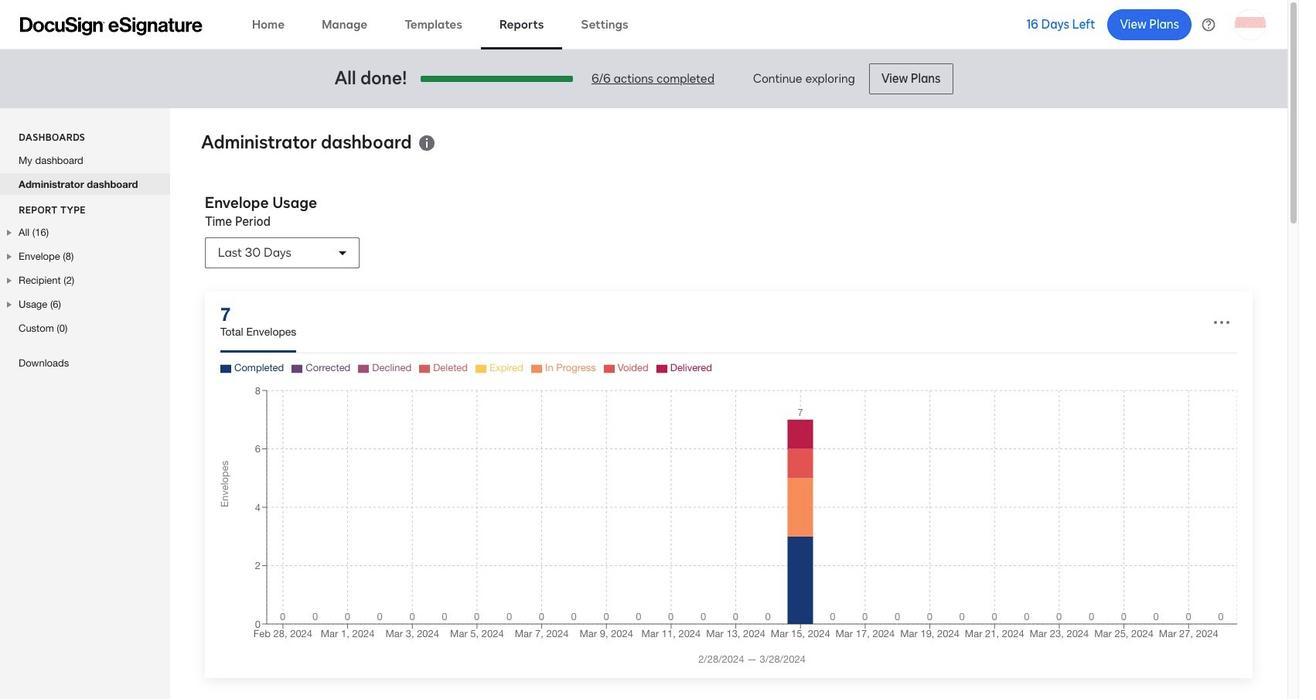 Task type: vqa. For each thing, say whether or not it's contained in the screenshot.
second lock icon from the bottom of the page
no



Task type: describe. For each thing, give the bounding box(es) containing it.
docusign esignature image
[[20, 17, 203, 35]]



Task type: locate. For each thing, give the bounding box(es) containing it.
your uploaded profile image image
[[1235, 9, 1266, 40]]

region
[[219, 354, 1238, 665]]



